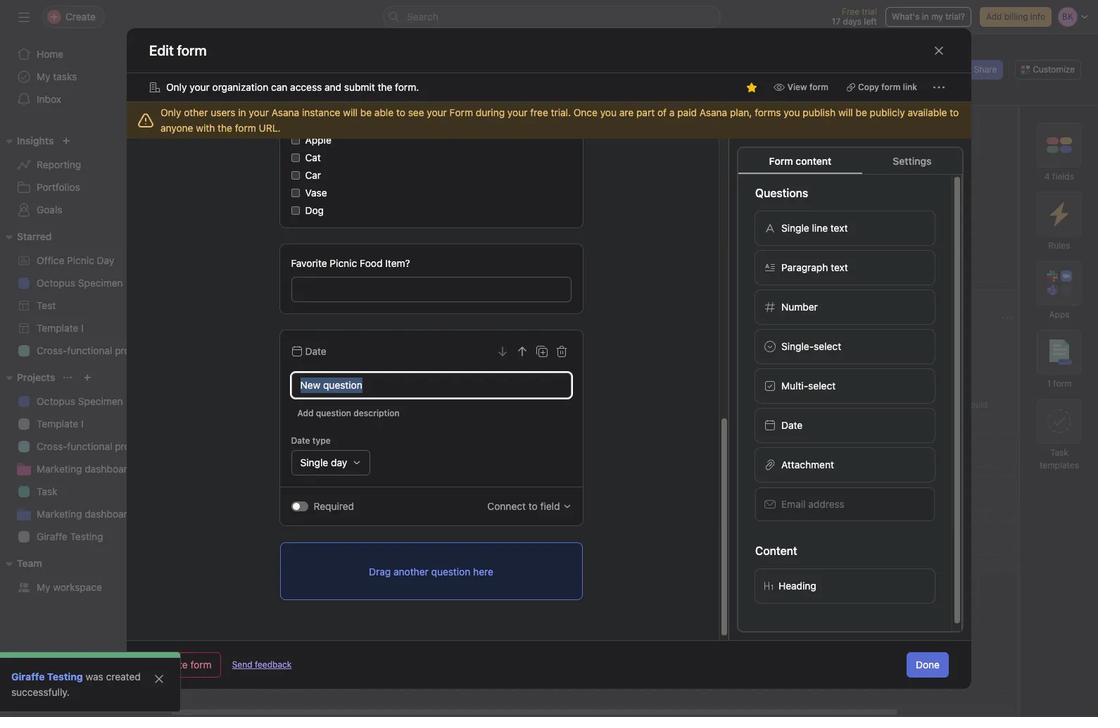 Task type: locate. For each thing, give the bounding box(es) containing it.
timeline
[[373, 88, 412, 100]]

tasks inside global element
[[53, 70, 77, 82]]

in right users
[[238, 106, 246, 118]]

see
[[408, 106, 424, 118]]

form right delete
[[191, 659, 212, 671]]

octopus down projects
[[37, 395, 75, 407]]

specimen down office picnic day link
[[78, 277, 123, 289]]

1 vertical spatial and
[[366, 406, 385, 418]]

0 vertical spatial the
[[378, 81, 393, 93]]

my up inbox
[[37, 70, 50, 82]]

project for 2nd cross-functional project plan link from the top of the page
[[115, 440, 147, 452]]

asana down messages
[[700, 106, 728, 118]]

template i link up marketing dashboards
[[8, 413, 161, 435]]

fields
[[1053, 171, 1075, 182]]

0 vertical spatial and
[[325, 81, 342, 93]]

select up 3
[[814, 340, 842, 352]]

picnic
[[67, 254, 94, 266], [330, 257, 357, 269], [569, 439, 596, 451]]

add down attachment
[[826, 487, 844, 499]]

template inside starred element
[[37, 322, 78, 334]]

form down calendar
[[450, 106, 473, 118]]

task for task templates
[[1051, 447, 1069, 458]]

content
[[796, 155, 832, 167]]

i up marketing dashboards
[[81, 418, 84, 430]]

add left billing at the right
[[987, 11, 1003, 22]]

you right forms
[[784, 106, 801, 118]]

octopus specimen for octopus specimen 'link' within starred element
[[37, 277, 123, 289]]

0 horizontal spatial you
[[601, 106, 617, 118]]

tasks up this project?
[[583, 309, 617, 325]]

home
[[37, 48, 64, 60]]

task inside projects element
[[37, 485, 57, 497]]

0 vertical spatial office
[[37, 254, 64, 266]]

testing down marketing dashboard link
[[70, 530, 103, 542]]

the
[[378, 81, 393, 93], [218, 122, 232, 134]]

template i up marketing dashboards link at left
[[37, 418, 84, 430]]

single inside dropdown button
[[300, 456, 328, 468]]

form right 1
[[1054, 378, 1073, 389]]

0 vertical spatial my
[[37, 70, 50, 82]]

connect
[[488, 500, 526, 512]]

1 marketing from the top
[[37, 463, 82, 475]]

close image
[[154, 673, 165, 685]]

task up the templates
[[1051, 447, 1069, 458]]

1 vertical spatial cross-
[[37, 440, 67, 452]]

the down users
[[218, 122, 232, 134]]

required
[[314, 500, 354, 512]]

0 horizontal spatial office
[[37, 254, 64, 266]]

asana
[[272, 106, 300, 118], [700, 106, 728, 118]]

None text field
[[228, 56, 328, 82]]

octopus specimen inside starred element
[[37, 277, 123, 289]]

0 vertical spatial template i
[[37, 322, 84, 334]]

1 vertical spatial my
[[37, 581, 50, 593]]

task inside the task templates
[[1051, 447, 1069, 458]]

workflow
[[510, 88, 554, 100]]

2 octopus specimen from the top
[[37, 395, 123, 407]]

office picnic day up the field on the bottom
[[538, 439, 616, 451]]

1 horizontal spatial and
[[366, 406, 385, 418]]

plan
[[150, 344, 169, 356], [150, 440, 169, 452]]

will
[[343, 106, 358, 118], [839, 106, 854, 118]]

1 vertical spatial day
[[599, 439, 616, 451]]

marketing for marketing dashboard
[[37, 508, 82, 520]]

tasks left move
[[828, 399, 850, 410]]

office picnic day up test link
[[37, 254, 114, 266]]

octopus inside projects element
[[37, 395, 75, 407]]

list image
[[194, 51, 211, 68]]

my down team
[[37, 581, 50, 593]]

template for 2nd template i link from the bottom of the page
[[37, 322, 78, 334]]

in up team's
[[296, 372, 313, 399]]

single left line
[[782, 222, 810, 234]]

1 i from the top
[[81, 322, 84, 334]]

1 horizontal spatial add
[[826, 487, 844, 499]]

collaborators
[[847, 487, 907, 499]]

0 horizontal spatial form
[[450, 106, 473, 118]]

0 vertical spatial octopus specimen link
[[8, 272, 161, 294]]

cross-functional project plan for first cross-functional project plan link from the top of the page
[[37, 344, 169, 356]]

cross- inside starred element
[[37, 344, 67, 356]]

1 vertical spatial date
[[782, 419, 803, 431]]

marketing dashboards
[[37, 463, 138, 475]]

part
[[637, 106, 655, 118]]

i inside starred element
[[81, 322, 84, 334]]

single
[[782, 222, 810, 234], [300, 456, 328, 468]]

office picnic day
[[37, 254, 114, 266], [538, 439, 616, 451]]

template inside projects element
[[37, 418, 78, 430]]

1 template i from the top
[[37, 322, 84, 334]]

2 my from the top
[[37, 581, 50, 593]]

1 vertical spatial the
[[218, 122, 232, 134]]

add
[[987, 11, 1003, 22], [298, 408, 314, 418], [826, 487, 844, 499]]

1 horizontal spatial single
[[782, 222, 810, 234]]

inbox link
[[8, 88, 161, 111]]

publicly
[[870, 106, 906, 118]]

favorite
[[291, 257, 327, 269]]

i for 2nd template i link from the bottom of the page
[[81, 322, 84, 334]]

you down 'dashboard' link
[[601, 106, 617, 118]]

form left "url." on the left of the page
[[235, 122, 256, 134]]

my
[[932, 11, 944, 22]]

form up questions
[[770, 155, 794, 167]]

0 horizontal spatial will
[[343, 106, 358, 118]]

only up other
[[166, 81, 187, 93]]

giraffe testing link inside projects element
[[8, 526, 161, 548]]

1 vertical spatial template i link
[[8, 413, 161, 435]]

dashboard
[[599, 88, 650, 100]]

0 vertical spatial specimen
[[78, 277, 123, 289]]

2 octopus from the top
[[37, 395, 75, 407]]

day inside starred element
[[97, 254, 114, 266]]

automate
[[203, 406, 254, 418]]

1 vertical spatial functional
[[67, 440, 112, 452]]

marketing down task link
[[37, 508, 82, 520]]

project up dashboards
[[115, 440, 147, 452]]

single down date type
[[300, 456, 328, 468]]

fr
[[910, 64, 917, 75]]

octopus up test
[[37, 277, 75, 289]]

0 vertical spatial form
[[450, 106, 473, 118]]

form for 1 form
[[1054, 378, 1073, 389]]

plan for first cross-functional project plan link from the top of the page
[[150, 344, 169, 356]]

my tasks link
[[8, 66, 161, 88]]

dashboard
[[85, 508, 133, 520]]

1 vertical spatial testing
[[47, 671, 83, 683]]

0 vertical spatial giraffe testing link
[[8, 526, 161, 548]]

octopus specimen link
[[8, 272, 161, 294], [8, 390, 161, 413]]

1 project from the top
[[115, 344, 147, 356]]

cross-functional project plan inside projects element
[[37, 440, 169, 452]]

0 vertical spatial giraffe testing
[[37, 530, 103, 542]]

cross-
[[37, 344, 67, 356], [37, 440, 67, 452]]

be left 'publicly' on the right of the page
[[856, 106, 868, 118]]

cross-functional project plan link down test link
[[8, 340, 169, 362]]

1 vertical spatial cross-functional project plan
[[37, 440, 169, 452]]

1 template from the top
[[37, 322, 78, 334]]

2 cross-functional project plan from the top
[[37, 440, 169, 452]]

ts
[[922, 64, 933, 75]]

1 vertical spatial plan
[[150, 440, 169, 452]]

in left my
[[923, 11, 930, 22]]

heading
[[779, 580, 817, 592]]

project for first cross-functional project plan link from the top of the page
[[115, 344, 147, 356]]

to
[[397, 106, 406, 118], [950, 106, 960, 118], [702, 309, 715, 325], [876, 399, 885, 410], [529, 500, 538, 512]]

1 octopus from the top
[[37, 277, 75, 289]]

octopus specimen link inside starred element
[[8, 272, 161, 294]]

2 i from the top
[[81, 418, 84, 430]]

to left the field on the bottom
[[529, 500, 538, 512]]

to inside the connect to field dropdown button
[[529, 500, 538, 512]]

0 horizontal spatial question
[[316, 408, 352, 418]]

my inside my workspace link
[[37, 581, 50, 593]]

asana down list
[[272, 106, 300, 118]]

octopus inside starred element
[[37, 277, 75, 289]]

plan,
[[731, 106, 753, 118]]

hide sidebar image
[[18, 11, 30, 23]]

starred button
[[0, 228, 52, 245]]

form
[[450, 106, 473, 118], [770, 155, 794, 167]]

functional inside projects element
[[67, 440, 112, 452]]

template for second template i link
[[37, 418, 78, 430]]

question
[[316, 408, 352, 418], [432, 565, 471, 577]]

share button
[[957, 60, 1004, 80]]

add for add question description
[[298, 408, 314, 418]]

task down marketing dashboards link at left
[[37, 485, 57, 497]]

1 vertical spatial are
[[560, 309, 580, 325]]

0 vertical spatial octopus
[[37, 277, 75, 289]]

2 octopus specimen link from the top
[[8, 390, 161, 413]]

select
[[814, 340, 842, 352], [809, 380, 836, 392]]

1 my from the top
[[37, 70, 50, 82]]

1 vertical spatial task
[[37, 485, 57, 497]]

1 horizontal spatial you
[[784, 106, 801, 118]]

form inside only other users in your asana instance will be able to see your form during your free trial.  once you are part of a paid asana plan, forms you publish will be publicly available to anyone with the form url.
[[450, 106, 473, 118]]

only inside only other users in your asana instance will be able to see your form during your free trial.  once you are part of a paid asana plan, forms you publish will be publicly available to anyone with the form url.
[[161, 106, 181, 118]]

giraffe testing up successfully.
[[11, 671, 83, 683]]

section
[[844, 334, 882, 347]]

will right the publish
[[839, 106, 854, 118]]

to right added
[[702, 309, 715, 325]]

cross-functional project plan link up marketing dashboards
[[8, 435, 169, 458]]

tasks
[[53, 70, 77, 82], [583, 309, 617, 325], [871, 363, 892, 373], [828, 399, 850, 410]]

office up the field on the bottom
[[538, 439, 566, 451]]

functional for first cross-functional project plan link from the top of the page
[[67, 344, 112, 356]]

form inside only other users in your asana instance will be able to see your form during your free trial.  once you are part of a paid asana plan, forms you publish will be publicly available to anyone with the form url.
[[235, 122, 256, 134]]

0 vertical spatial add
[[987, 11, 1003, 22]]

delete
[[158, 659, 188, 671]]

functional inside starred element
[[67, 344, 112, 356]]

plan inside starred element
[[150, 344, 169, 356]]

able
[[375, 106, 394, 118]]

edit form dialog
[[127, 0, 972, 689]]

Question name text field
[[291, 373, 572, 398]]

and left submit
[[325, 81, 342, 93]]

cross-functional project plan for 2nd cross-functional project plan link from the top of the page
[[37, 440, 169, 452]]

and left "keep"
[[366, 406, 385, 418]]

text right paragraph
[[831, 261, 849, 273]]

untitled
[[800, 334, 841, 347]]

octopus specimen down office picnic day link
[[37, 277, 123, 289]]

0 horizontal spatial office picnic day
[[37, 254, 114, 266]]

0 vertical spatial functional
[[67, 344, 112, 356]]

giraffe testing link up successfully.
[[11, 671, 83, 683]]

be left able
[[361, 106, 372, 118]]

cross- inside projects element
[[37, 440, 67, 452]]

marketing up task link
[[37, 463, 82, 475]]

cross-functional project plan inside starred element
[[37, 344, 169, 356]]

2 horizontal spatial in
[[923, 11, 930, 22]]

0 vertical spatial single
[[782, 222, 810, 234]]

functional down test link
[[67, 344, 112, 356]]

1 vertical spatial giraffe
[[11, 671, 45, 683]]

0 vertical spatial template i link
[[8, 317, 161, 340]]

1 horizontal spatial task
[[1051, 447, 1069, 458]]

1 horizontal spatial office picnic day
[[538, 439, 616, 451]]

octopus specimen inside projects element
[[37, 395, 123, 407]]

octopus specimen link inside projects element
[[8, 390, 161, 413]]

1 vertical spatial i
[[81, 418, 84, 430]]

select for single-
[[814, 340, 842, 352]]

1 cross-functional project plan link from the top
[[8, 340, 169, 362]]

2 template i from the top
[[37, 418, 84, 430]]

1 form
[[1048, 378, 1073, 389]]

workflow link
[[499, 87, 554, 102]]

how
[[528, 309, 556, 325]]

testing inside the giraffe testing "link"
[[70, 530, 103, 542]]

0 horizontal spatial are
[[560, 309, 580, 325]]

and
[[325, 81, 342, 93], [366, 406, 385, 418]]

my for my tasks
[[37, 70, 50, 82]]

template i down test
[[37, 322, 84, 334]]

2 cross-functional project plan link from the top
[[8, 435, 169, 458]]

1 horizontal spatial asana
[[700, 106, 728, 118]]

text right line
[[831, 222, 848, 234]]

single for single line text
[[782, 222, 810, 234]]

office down starred
[[37, 254, 64, 266]]

incomplete
[[824, 363, 868, 373]]

giraffe testing inside "link"
[[37, 530, 103, 542]]

office picnic day inside button
[[538, 439, 616, 451]]

2 template from the top
[[37, 418, 78, 430]]

octopus specimen link up test
[[8, 272, 161, 294]]

0 vertical spatial plan
[[150, 344, 169, 356]]

0 vertical spatial marketing
[[37, 463, 82, 475]]

template down projects
[[37, 418, 78, 430]]

projects
[[17, 371, 55, 383]]

keep
[[388, 406, 413, 418]]

are right how
[[560, 309, 580, 325]]

and inside start building your workflow in two minutes automate your team's process and keep work flowing.
[[366, 406, 385, 418]]

to left 'this'
[[876, 399, 885, 410]]

giraffe up team
[[37, 530, 67, 542]]

0 vertical spatial giraffe
[[37, 530, 67, 542]]

select down 3
[[809, 380, 836, 392]]

i for second template i link
[[81, 418, 84, 430]]

paragraph
[[782, 261, 829, 273]]

during
[[476, 106, 505, 118]]

2 functional from the top
[[67, 440, 112, 452]]

0 vertical spatial day
[[97, 254, 114, 266]]

1 vertical spatial octopus specimen link
[[8, 390, 161, 413]]

are inside only other users in your asana instance will be able to see your form during your free trial.  once you are part of a paid asana plan, forms you publish will be publicly available to anyone with the form url.
[[620, 106, 634, 118]]

1 vertical spatial add
[[298, 408, 314, 418]]

type
[[313, 435, 331, 446]]

what's in my trial? button
[[886, 7, 972, 27]]

1 horizontal spatial picnic
[[330, 257, 357, 269]]

your left team's
[[257, 406, 280, 418]]

0 horizontal spatial the
[[218, 122, 232, 134]]

date left "type"
[[291, 435, 310, 446]]

add up date type
[[298, 408, 314, 418]]

the left form.
[[378, 81, 393, 93]]

cross-functional project plan down test link
[[37, 344, 169, 356]]

2 plan from the top
[[150, 440, 169, 452]]

0 horizontal spatial add
[[298, 408, 314, 418]]

1 vertical spatial office
[[538, 439, 566, 451]]

1 octopus specimen from the top
[[37, 277, 123, 289]]

2 horizontal spatial add
[[987, 11, 1003, 22]]

specimen up dashboards
[[78, 395, 123, 407]]

giraffe testing link down marketing dashboard at the bottom of page
[[8, 526, 161, 548]]

0 vertical spatial testing
[[70, 530, 103, 542]]

1 cross- from the top
[[37, 344, 67, 356]]

tasks inside "when tasks move to this section, what should happen automatically?"
[[828, 399, 850, 410]]

1 vertical spatial specimen
[[78, 395, 123, 407]]

testing up invite
[[47, 671, 83, 683]]

project inside starred element
[[115, 344, 147, 356]]

my inside my tasks link
[[37, 70, 50, 82]]

add collaborators
[[826, 487, 907, 499]]

tasks down home
[[53, 70, 77, 82]]

form right "view"
[[810, 82, 829, 92]]

copy form link
[[859, 82, 918, 92]]

form left link
[[882, 82, 901, 92]]

1 vertical spatial in
[[238, 106, 246, 118]]

1 vertical spatial select
[[809, 380, 836, 392]]

1 horizontal spatial be
[[856, 106, 868, 118]]

functional up marketing dashboards
[[67, 440, 112, 452]]

0 horizontal spatial in
[[238, 106, 246, 118]]

your up two minutes
[[337, 344, 379, 371]]

switch inside edit form dialog
[[291, 502, 308, 511]]

octopus specimen down projects
[[37, 395, 123, 407]]

1 vertical spatial template
[[37, 418, 78, 430]]

0 vertical spatial select
[[814, 340, 842, 352]]

office inside office picnic day button
[[538, 439, 566, 451]]

insights
[[17, 135, 54, 147]]

1 octopus specimen link from the top
[[8, 272, 161, 294]]

0 horizontal spatial day
[[97, 254, 114, 266]]

0 vertical spatial cross-functional project plan link
[[8, 340, 169, 362]]

1 vertical spatial marketing
[[37, 508, 82, 520]]

0 horizontal spatial asana
[[272, 106, 300, 118]]

giraffe up successfully.
[[11, 671, 45, 683]]

date down when at the right of the page
[[782, 419, 803, 431]]

i inside projects element
[[81, 418, 84, 430]]

1 vertical spatial cross-functional project plan link
[[8, 435, 169, 458]]

description
[[354, 408, 400, 418]]

0 vertical spatial i
[[81, 322, 84, 334]]

your up other
[[190, 81, 210, 93]]

giraffe testing down marketing dashboard link
[[37, 530, 103, 542]]

0 vertical spatial task
[[1051, 447, 1069, 458]]

0 vertical spatial office picnic day
[[37, 254, 114, 266]]

1 vertical spatial question
[[432, 565, 471, 577]]

1 horizontal spatial day
[[599, 439, 616, 451]]

1 vertical spatial single
[[300, 456, 328, 468]]

1 horizontal spatial are
[[620, 106, 634, 118]]

billing
[[1005, 11, 1029, 22]]

2 cross- from the top
[[37, 440, 67, 452]]

template i link down test
[[8, 317, 161, 340]]

1 plan from the top
[[150, 344, 169, 356]]

1 vertical spatial project
[[115, 440, 147, 452]]

0 horizontal spatial and
[[325, 81, 342, 93]]

submit
[[344, 81, 375, 93]]

1 you from the left
[[601, 106, 617, 118]]

available
[[908, 106, 948, 118]]

will down submit
[[343, 106, 358, 118]]

1 horizontal spatial in
[[296, 372, 313, 399]]

0 vertical spatial are
[[620, 106, 634, 118]]

cross-functional project plan up dashboards
[[37, 440, 169, 452]]

instance
[[302, 106, 341, 118]]

are down dashboard
[[620, 106, 634, 118]]

0 vertical spatial cross-
[[37, 344, 67, 356]]

2 specimen from the top
[[78, 395, 123, 407]]

with
[[196, 122, 215, 134]]

question left the here
[[432, 565, 471, 577]]

template down test
[[37, 322, 78, 334]]

starred element
[[0, 224, 169, 365]]

i down test link
[[81, 322, 84, 334]]

to inside "when tasks move to this section, what should happen automatically?"
[[876, 399, 885, 410]]

1 horizontal spatial form
[[770, 155, 794, 167]]

in inside button
[[923, 11, 930, 22]]

cross- for 2nd cross-functional project plan link from the top of the page
[[37, 440, 67, 452]]

plan for 2nd cross-functional project plan link from the top of the page
[[150, 440, 169, 452]]

1 vertical spatial octopus
[[37, 395, 75, 407]]

1 horizontal spatial question
[[432, 565, 471, 577]]

insights element
[[0, 128, 169, 224]]

you
[[601, 106, 617, 118], [784, 106, 801, 118]]

0 vertical spatial in
[[923, 11, 930, 22]]

1 vertical spatial template i
[[37, 418, 84, 430]]

1
[[1048, 378, 1052, 389]]

view form
[[788, 82, 829, 92]]

attachment
[[782, 459, 835, 471]]

1 specimen from the top
[[78, 277, 123, 289]]

1 vertical spatial text
[[831, 261, 849, 273]]

specimen
[[78, 277, 123, 289], [78, 395, 123, 407]]

cross- up projects
[[37, 344, 67, 356]]

only up anyone
[[161, 106, 181, 118]]

switch
[[291, 502, 308, 511]]

calendar link
[[429, 87, 482, 102]]

and inside edit form dialog
[[325, 81, 342, 93]]

untitled section
[[800, 334, 882, 347]]

2 project from the top
[[115, 440, 147, 452]]

board
[[317, 88, 344, 100]]

octopus specimen link down projects
[[8, 390, 161, 413]]

2 you from the left
[[784, 106, 801, 118]]

1 vertical spatial giraffe testing
[[11, 671, 83, 683]]

0 horizontal spatial be
[[361, 106, 372, 118]]

select for multi-
[[809, 380, 836, 392]]

cross- up marketing dashboards link at left
[[37, 440, 67, 452]]

1 horizontal spatial office
[[538, 439, 566, 451]]

add inside edit form dialog
[[298, 408, 314, 418]]

question up "type"
[[316, 408, 352, 418]]

0 horizontal spatial task
[[37, 485, 57, 497]]

project down test link
[[115, 344, 147, 356]]

1 vertical spatial octopus specimen
[[37, 395, 123, 407]]

0 vertical spatial template
[[37, 322, 78, 334]]

1 functional from the top
[[67, 344, 112, 356]]

date up team's
[[305, 345, 327, 357]]

plan inside projects element
[[150, 440, 169, 452]]

0 vertical spatial question
[[316, 408, 352, 418]]

1 vertical spatial form
[[770, 155, 794, 167]]

1 cross-functional project plan from the top
[[37, 344, 169, 356]]

octopus specimen for octopus specimen 'link' in projects element
[[37, 395, 123, 407]]

files
[[753, 88, 775, 100]]

0 vertical spatial project
[[115, 344, 147, 356]]

2 marketing from the top
[[37, 508, 82, 520]]

giraffe testing link
[[8, 526, 161, 548], [11, 671, 83, 683]]



Task type: describe. For each thing, give the bounding box(es) containing it.
question inside button
[[316, 408, 352, 418]]

1 vertical spatial giraffe testing link
[[11, 671, 83, 683]]

single line text
[[782, 222, 848, 234]]

picnic inside starred element
[[67, 254, 94, 266]]

email address
[[782, 498, 845, 510]]

form for copy form link
[[882, 82, 901, 92]]

form for view form
[[810, 82, 829, 92]]

questions
[[756, 187, 809, 199]]

1 horizontal spatial the
[[378, 81, 393, 93]]

office picnic day button
[[512, 429, 730, 461]]

search button
[[383, 6, 721, 28]]

day
[[331, 456, 347, 468]]

food
[[360, 257, 383, 269]]

17
[[833, 16, 841, 27]]

calendar
[[440, 88, 482, 100]]

office inside office picnic day link
[[37, 254, 64, 266]]

paragraph text
[[782, 261, 849, 273]]

address
[[809, 498, 845, 510]]

2 asana from the left
[[700, 106, 728, 118]]

connect to field
[[488, 500, 560, 512]]

1 asana from the left
[[272, 106, 300, 118]]

giraffe inside projects element
[[37, 530, 67, 542]]

cross- for first cross-functional project plan link from the top of the page
[[37, 344, 67, 356]]

0 vertical spatial date
[[305, 345, 327, 357]]

in inside only other users in your asana instance will be able to see your form during your free trial.  once you are part of a paid asana plan, forms you publish will be publicly available to anyone with the form url.
[[238, 106, 246, 118]]

insights button
[[0, 132, 54, 149]]

projects element
[[0, 365, 169, 551]]

1 template i link from the top
[[8, 317, 161, 340]]

specimen inside projects element
[[78, 395, 123, 407]]

of
[[658, 106, 667, 118]]

search
[[407, 11, 439, 23]]

drag another question here
[[369, 565, 494, 577]]

only for only other users in your asana instance will be able to see your form during your free trial.  once you are part of a paid asana plan, forms you publish will be publicly available to anyone with the form url.
[[161, 106, 181, 118]]

form content
[[770, 155, 832, 167]]

assignee
[[844, 444, 884, 456]]

test link
[[8, 294, 161, 317]]

rules
[[1049, 240, 1071, 251]]

your right see
[[427, 106, 447, 118]]

my for my workspace
[[37, 581, 50, 593]]

once
[[574, 106, 598, 118]]

add question description
[[298, 408, 400, 418]]

portfolios link
[[8, 176, 161, 199]]

next
[[700, 543, 721, 555]]

timeline link
[[361, 87, 412, 102]]

next button
[[691, 537, 730, 562]]

search list box
[[383, 6, 721, 28]]

days
[[844, 16, 862, 27]]

free
[[843, 6, 860, 17]]

marketing for marketing dashboards
[[37, 463, 82, 475]]

1 will from the left
[[343, 106, 358, 118]]

add to starred image
[[354, 63, 366, 75]]

access
[[290, 81, 322, 93]]

connect to field button
[[488, 499, 572, 514]]

free trial 17 days left
[[833, 6, 878, 27]]

url.
[[259, 122, 281, 134]]

messages
[[678, 88, 725, 100]]

email
[[782, 498, 806, 510]]

single day
[[300, 456, 347, 468]]

overview link
[[189, 87, 244, 102]]

teams element
[[0, 551, 169, 602]]

can
[[271, 81, 288, 93]]

are inside how are tasks being added to this project?
[[560, 309, 580, 325]]

remove field image
[[556, 346, 567, 357]]

add for add billing info
[[987, 11, 1003, 22]]

send
[[232, 659, 253, 670]]

3 incomplete tasks
[[816, 363, 892, 373]]

single for single day
[[300, 456, 328, 468]]

done
[[916, 659, 940, 671]]

inbox
[[37, 93, 61, 105]]

in inside start building your workflow in two minutes automate your team's process and keep work flowing.
[[296, 372, 313, 399]]

single-
[[782, 340, 814, 352]]

to inside how are tasks being added to this project?
[[702, 309, 715, 325]]

1 be from the left
[[361, 106, 372, 118]]

happen
[[802, 412, 833, 423]]

feedback
[[255, 659, 292, 670]]

how are tasks being added to this project?
[[528, 309, 715, 345]]

your down workflow link
[[508, 106, 528, 118]]

marketing dashboards link
[[8, 458, 161, 480]]

add for add collaborators
[[826, 487, 844, 499]]

forms
[[755, 106, 782, 118]]

date type
[[291, 435, 331, 446]]

duplicate this question image
[[536, 346, 548, 357]]

what
[[939, 399, 959, 410]]

list
[[272, 88, 289, 100]]

the inside only other users in your asana instance will be able to see your form during your free trial.  once you are part of a paid asana plan, forms you publish will be publicly available to anyone with the form url.
[[218, 122, 232, 134]]

info
[[1031, 11, 1046, 22]]

task for task
[[37, 485, 57, 497]]

item?
[[386, 257, 410, 269]]

task templates
[[1040, 447, 1080, 471]]

remove from starred image
[[746, 82, 758, 93]]

form.
[[395, 81, 419, 93]]

list link
[[261, 87, 289, 102]]

global element
[[0, 35, 169, 119]]

2 vertical spatial date
[[291, 435, 310, 446]]

manually
[[541, 369, 582, 381]]

to left see
[[397, 106, 406, 118]]

close this dialog image
[[934, 45, 945, 56]]

send feedback
[[232, 659, 292, 670]]

multi-select
[[782, 380, 836, 392]]

section,
[[904, 399, 937, 410]]

move this field down image
[[497, 346, 508, 357]]

2 will from the left
[[839, 106, 854, 118]]

templates
[[1040, 460, 1080, 471]]

tasks inside how are tasks being added to this project?
[[583, 309, 617, 325]]

2 be from the left
[[856, 106, 868, 118]]

move this field up image
[[517, 346, 528, 357]]

team's
[[283, 406, 318, 418]]

specimen inside starred element
[[78, 277, 123, 289]]

to right available at the right of page
[[950, 106, 960, 118]]

building
[[255, 344, 332, 371]]

reporting link
[[8, 154, 161, 176]]

4
[[1045, 171, 1051, 182]]

apps
[[1050, 309, 1070, 320]]

bk
[[894, 64, 905, 75]]

only for only your organization can access and submit the form.
[[166, 81, 187, 93]]

tasks down the section
[[871, 363, 892, 373]]

single-select
[[782, 340, 842, 352]]

settings
[[893, 155, 932, 167]]

0 vertical spatial text
[[831, 222, 848, 234]]

view
[[788, 82, 808, 92]]

publish
[[803, 106, 836, 118]]

add billing info button
[[981, 7, 1052, 27]]

what's in my trial?
[[892, 11, 966, 22]]

functional for 2nd cross-functional project plan link from the top of the page
[[67, 440, 112, 452]]

add question description button
[[291, 404, 406, 423]]

template i inside starred element
[[37, 322, 84, 334]]

edit form
[[149, 42, 207, 58]]

another
[[394, 565, 429, 577]]

was created successfully.
[[11, 671, 141, 698]]

only your organization can access and submit the form.
[[166, 81, 419, 93]]

number
[[782, 301, 818, 313]]

form for delete form
[[191, 659, 212, 671]]

two minutes
[[318, 372, 435, 399]]

more actions image
[[934, 82, 945, 93]]

2 template i link from the top
[[8, 413, 161, 435]]

day inside button
[[599, 439, 616, 451]]

copy
[[859, 82, 880, 92]]

template i inside projects element
[[37, 418, 84, 430]]

picnic inside button
[[569, 439, 596, 451]]

paid
[[678, 106, 697, 118]]

office picnic day inside starred element
[[37, 254, 114, 266]]

single day button
[[291, 450, 371, 475]]

picnic inside edit form dialog
[[330, 257, 357, 269]]

workspace
[[53, 581, 102, 593]]

your up "url." on the left of the page
[[249, 106, 269, 118]]

this
[[887, 399, 902, 410]]

trial.
[[551, 106, 571, 118]]

view form button
[[768, 77, 836, 97]]

my tasks
[[37, 70, 77, 82]]

marketing dashboard
[[37, 508, 133, 520]]

task link
[[8, 480, 161, 503]]

work flowing.
[[203, 420, 273, 433]]



Task type: vqa. For each thing, say whether or not it's contained in the screenshot.
24
no



